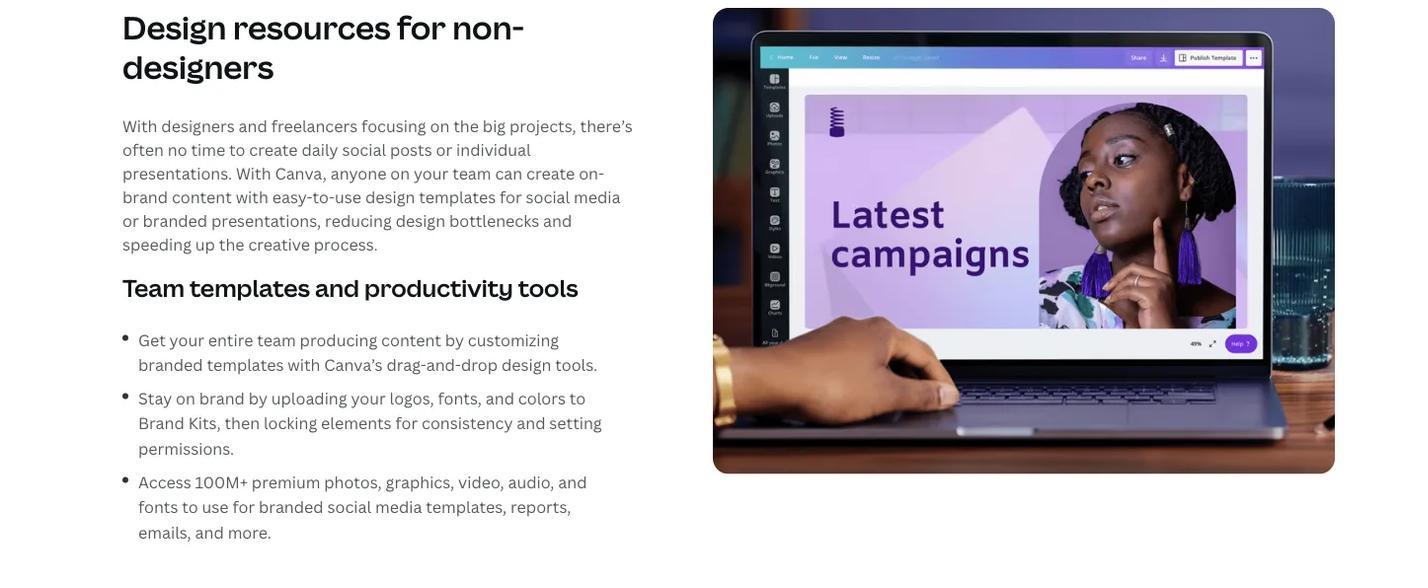 Task type: locate. For each thing, give the bounding box(es) containing it.
1 horizontal spatial on
[[390, 163, 410, 184]]

team
[[452, 163, 491, 184], [257, 329, 296, 350]]

team templates and productivity tools
[[122, 272, 578, 304]]

your inside "stay on brand by uploading your logos, fonts, and colors to brand kits, then locking elements for consistency and setting permissions."
[[351, 388, 386, 409]]

1 vertical spatial by
[[249, 388, 268, 409]]

1 horizontal spatial the
[[454, 116, 479, 137]]

brand
[[122, 187, 168, 208], [199, 388, 245, 409]]

social down photos,
[[327, 497, 371, 518]]

on inside "stay on brand by uploading your logos, fonts, and colors to brand kits, then locking elements for consistency and setting permissions."
[[176, 388, 195, 409]]

or up speeding
[[122, 211, 139, 232]]

0 horizontal spatial create
[[249, 139, 298, 161]]

with left "canva,"
[[236, 163, 271, 184]]

1 vertical spatial design
[[396, 211, 445, 232]]

posts
[[390, 139, 432, 161]]

0 vertical spatial branded
[[143, 211, 208, 232]]

1 horizontal spatial with
[[288, 355, 320, 376]]

media down on-
[[574, 187, 621, 208]]

1 horizontal spatial media
[[574, 187, 621, 208]]

with
[[236, 187, 268, 208], [288, 355, 320, 376]]

with up uploading
[[288, 355, 320, 376]]

and right bottlenecks
[[543, 211, 572, 232]]

1 horizontal spatial your
[[351, 388, 386, 409]]

your up elements
[[351, 388, 386, 409]]

brand up kits,
[[199, 388, 245, 409]]

drag-
[[387, 355, 426, 376]]

1 horizontal spatial content
[[381, 329, 441, 350]]

branded down premium
[[259, 497, 324, 518]]

0 horizontal spatial brand
[[122, 187, 168, 208]]

1 vertical spatial your
[[169, 329, 204, 350]]

branded
[[143, 211, 208, 232], [138, 355, 203, 376], [259, 497, 324, 518]]

create up "canva,"
[[249, 139, 298, 161]]

access
[[138, 471, 191, 493]]

content inside 'get your entire team producing content by customizing branded templates with canva's drag-and-drop design tools.'
[[381, 329, 441, 350]]

create left on-
[[526, 163, 575, 184]]

2 horizontal spatial your
[[414, 163, 449, 184]]

0 horizontal spatial team
[[257, 329, 296, 350]]

for down logos,
[[395, 413, 418, 434]]

designers inside "design resources for non- designers"
[[122, 46, 274, 89]]

1 vertical spatial or
[[122, 211, 139, 232]]

templates
[[419, 187, 496, 208], [190, 272, 310, 304], [207, 355, 284, 376]]

1 horizontal spatial or
[[436, 139, 453, 161]]

1 vertical spatial brand
[[199, 388, 245, 409]]

1 horizontal spatial create
[[526, 163, 575, 184]]

and
[[239, 116, 267, 137], [543, 211, 572, 232], [315, 272, 360, 304], [486, 388, 515, 409], [517, 413, 546, 434], [558, 471, 587, 493], [195, 522, 224, 543]]

2 horizontal spatial to
[[570, 388, 586, 409]]

use up reducing
[[335, 187, 362, 208]]

reports,
[[511, 497, 571, 518]]

to right time
[[229, 139, 245, 161]]

1 vertical spatial designers
[[161, 116, 235, 137]]

design down customizing
[[502, 355, 551, 376]]

and left freelancers
[[239, 116, 267, 137]]

100m+
[[195, 471, 248, 493]]

2 vertical spatial templates
[[207, 355, 284, 376]]

0 horizontal spatial on
[[176, 388, 195, 409]]

use down 100m+ at the bottom left of page
[[202, 497, 229, 518]]

templates up bottlenecks
[[419, 187, 496, 208]]

social up bottlenecks
[[526, 187, 570, 208]]

by up and- at the bottom left of the page
[[445, 329, 464, 350]]

1 vertical spatial the
[[219, 234, 244, 255]]

1 horizontal spatial team
[[452, 163, 491, 184]]

design
[[122, 6, 226, 49]]

canva's
[[324, 355, 383, 376]]

team
[[122, 272, 185, 304]]

0 vertical spatial your
[[414, 163, 449, 184]]

creative
[[248, 234, 310, 255]]

the right "up" on the top left
[[219, 234, 244, 255]]

0 vertical spatial with
[[122, 116, 158, 137]]

templates down creative
[[190, 272, 310, 304]]

daily
[[302, 139, 338, 161]]

premium
[[252, 471, 320, 493]]

or right posts
[[436, 139, 453, 161]]

design
[[365, 187, 415, 208], [396, 211, 445, 232], [502, 355, 551, 376]]

0 horizontal spatial with
[[236, 187, 268, 208]]

1 vertical spatial to
[[570, 388, 586, 409]]

1 horizontal spatial by
[[445, 329, 464, 350]]

with inside with designers and freelancers focusing on the big projects, there's often no time to create daily social posts or individual presentations. with canva, anyone on your team can create on- brand content with easy-to-use design templates for social media or branded presentations, reducing design bottlenecks and speeding up the creative process.
[[236, 187, 268, 208]]

and up the reports,
[[558, 471, 587, 493]]

team right entire
[[257, 329, 296, 350]]

0 vertical spatial or
[[436, 139, 453, 161]]

0 horizontal spatial with
[[122, 116, 158, 137]]

on
[[430, 116, 450, 137], [390, 163, 410, 184], [176, 388, 195, 409]]

content up drag-
[[381, 329, 441, 350]]

media down graphics,
[[375, 497, 422, 518]]

for down can
[[500, 187, 522, 208]]

0 horizontal spatial media
[[375, 497, 422, 518]]

1 vertical spatial branded
[[138, 355, 203, 376]]

customizing
[[468, 329, 559, 350]]

1 vertical spatial create
[[526, 163, 575, 184]]

colors
[[518, 388, 566, 409]]

0 vertical spatial media
[[574, 187, 621, 208]]

templates down entire
[[207, 355, 284, 376]]

on right stay
[[176, 388, 195, 409]]

the left big
[[454, 116, 479, 137]]

branded up speeding
[[143, 211, 208, 232]]

content
[[172, 187, 232, 208], [381, 329, 441, 350]]

individual
[[456, 139, 531, 161]]

big
[[483, 116, 506, 137]]

to up setting
[[570, 388, 586, 409]]

your right the get
[[169, 329, 204, 350]]

presentations,
[[211, 211, 321, 232]]

with up presentations,
[[236, 187, 268, 208]]

0 horizontal spatial use
[[202, 497, 229, 518]]

on up posts
[[430, 116, 450, 137]]

create
[[249, 139, 298, 161], [526, 163, 575, 184]]

time
[[191, 139, 225, 161]]

0 horizontal spatial by
[[249, 388, 268, 409]]

design down anyone
[[365, 187, 415, 208]]

2 vertical spatial on
[[176, 388, 195, 409]]

for inside access 100m+ premium photos, graphics, video, audio, and fonts to use for branded social media templates, reports, emails, and more.
[[232, 497, 255, 518]]

your down posts
[[414, 163, 449, 184]]

by
[[445, 329, 464, 350], [249, 388, 268, 409]]

or
[[436, 139, 453, 161], [122, 211, 139, 232]]

by inside "stay on brand by uploading your logos, fonts, and colors to brand kits, then locking elements for consistency and setting permissions."
[[249, 388, 268, 409]]

0 vertical spatial content
[[172, 187, 232, 208]]

0 horizontal spatial your
[[169, 329, 204, 350]]

0 vertical spatial to
[[229, 139, 245, 161]]

0 vertical spatial designers
[[122, 46, 274, 89]]

media
[[574, 187, 621, 208], [375, 497, 422, 518]]

for left non-
[[397, 6, 446, 49]]

team down individual
[[452, 163, 491, 184]]

2 vertical spatial design
[[502, 355, 551, 376]]

branded down the get
[[138, 355, 203, 376]]

the
[[454, 116, 479, 137], [219, 234, 244, 255]]

on down posts
[[390, 163, 410, 184]]

1 vertical spatial team
[[257, 329, 296, 350]]

speeding
[[122, 234, 192, 255]]

for inside with designers and freelancers focusing on the big projects, there's often no time to create daily social posts or individual presentations. with canva, anyone on your team can create on- brand content with easy-to-use design templates for social media or branded presentations, reducing design bottlenecks and speeding up the creative process.
[[500, 187, 522, 208]]

permissions.
[[138, 438, 234, 459]]

then
[[225, 413, 260, 434]]

0 vertical spatial templates
[[419, 187, 496, 208]]

elements
[[321, 413, 392, 434]]

by up then
[[249, 388, 268, 409]]

2 horizontal spatial on
[[430, 116, 450, 137]]

0 vertical spatial team
[[452, 163, 491, 184]]

use inside with designers and freelancers focusing on the big projects, there's often no time to create daily social posts or individual presentations. with canva, anyone on your team can create on- brand content with easy-to-use design templates for social media or branded presentations, reducing design bottlenecks and speeding up the creative process.
[[335, 187, 362, 208]]

social up anyone
[[342, 139, 386, 161]]

social inside access 100m+ premium photos, graphics, video, audio, and fonts to use for branded social media templates, reports, emails, and more.
[[327, 497, 371, 518]]

2 vertical spatial social
[[327, 497, 371, 518]]

setting
[[549, 413, 602, 434]]

emails,
[[138, 522, 191, 543]]

brand down presentations.
[[122, 187, 168, 208]]

get
[[138, 329, 166, 350]]

0 horizontal spatial content
[[172, 187, 232, 208]]

for
[[397, 6, 446, 49], [500, 187, 522, 208], [395, 413, 418, 434], [232, 497, 255, 518]]

for up 'more.'
[[232, 497, 255, 518]]

your inside with designers and freelancers focusing on the big projects, there's often no time to create daily social posts or individual presentations. with canva, anyone on your team can create on- brand content with easy-to-use design templates for social media or branded presentations, reducing design bottlenecks and speeding up the creative process.
[[414, 163, 449, 184]]

consistency
[[422, 413, 513, 434]]

no
[[168, 139, 187, 161]]

0 vertical spatial on
[[430, 116, 450, 137]]

with up often
[[122, 116, 158, 137]]

design resources for non- designers
[[122, 6, 524, 89]]

0 vertical spatial use
[[335, 187, 362, 208]]

content down presentations.
[[172, 187, 232, 208]]

0 vertical spatial by
[[445, 329, 464, 350]]

1 horizontal spatial use
[[335, 187, 362, 208]]

1 horizontal spatial brand
[[199, 388, 245, 409]]

use inside access 100m+ premium photos, graphics, video, audio, and fonts to use for branded social media templates, reports, emails, and more.
[[202, 497, 229, 518]]

0 vertical spatial the
[[454, 116, 479, 137]]

social
[[342, 139, 386, 161], [526, 187, 570, 208], [327, 497, 371, 518]]

canva,
[[275, 163, 327, 184]]

2 vertical spatial branded
[[259, 497, 324, 518]]

1 vertical spatial content
[[381, 329, 441, 350]]

branded inside with designers and freelancers focusing on the big projects, there's often no time to create daily social posts or individual presentations. with canva, anyone on your team can create on- brand content with easy-to-use design templates for social media or branded presentations, reducing design bottlenecks and speeding up the creative process.
[[143, 211, 208, 232]]

templates inside 'get your entire team producing content by customizing branded templates with canva's drag-and-drop design tools.'
[[207, 355, 284, 376]]

drop
[[461, 355, 498, 376]]

designers
[[122, 46, 274, 89], [161, 116, 235, 137]]

0 vertical spatial create
[[249, 139, 298, 161]]

1 horizontal spatial with
[[236, 163, 271, 184]]

non-
[[453, 6, 524, 49]]

design right reducing
[[396, 211, 445, 232]]

2 vertical spatial to
[[182, 497, 198, 518]]

and-
[[426, 355, 461, 376]]

to inside access 100m+ premium photos, graphics, video, audio, and fonts to use for branded social media templates, reports, emails, and more.
[[182, 497, 198, 518]]

stay on brand by uploading your logos, fonts, and colors to brand kits, then locking elements for consistency and setting permissions.
[[138, 388, 602, 459]]

1 horizontal spatial to
[[229, 139, 245, 161]]

use
[[335, 187, 362, 208], [202, 497, 229, 518]]

and down the process.
[[315, 272, 360, 304]]

0 vertical spatial with
[[236, 187, 268, 208]]

0 vertical spatial brand
[[122, 187, 168, 208]]

1 vertical spatial with
[[288, 355, 320, 376]]

your
[[414, 163, 449, 184], [169, 329, 204, 350], [351, 388, 386, 409]]

to right fonts
[[182, 497, 198, 518]]

to
[[229, 139, 245, 161], [570, 388, 586, 409], [182, 497, 198, 518]]

1 vertical spatial media
[[375, 497, 422, 518]]

with
[[122, 116, 158, 137], [236, 163, 271, 184]]

1 vertical spatial use
[[202, 497, 229, 518]]

producing
[[300, 329, 377, 350]]

0 horizontal spatial to
[[182, 497, 198, 518]]

media inside with designers and freelancers focusing on the big projects, there's often no time to create daily social posts or individual presentations. with canva, anyone on your team can create on- brand content with easy-to-use design templates for social media or branded presentations, reducing design bottlenecks and speeding up the creative process.
[[574, 187, 621, 208]]

brand
[[138, 413, 184, 434]]

2 vertical spatial your
[[351, 388, 386, 409]]



Task type: vqa. For each thing, say whether or not it's contained in the screenshot.
PERMISSIONS.
yes



Task type: describe. For each thing, give the bounding box(es) containing it.
locking
[[264, 413, 317, 434]]

1 vertical spatial with
[[236, 163, 271, 184]]

to-
[[313, 187, 335, 208]]

and down drop
[[486, 388, 515, 409]]

0 horizontal spatial the
[[219, 234, 244, 255]]

video,
[[458, 471, 504, 493]]

content inside with designers and freelancers focusing on the big projects, there's often no time to create daily social posts or individual presentations. with canva, anyone on your team can create on- brand content with easy-to-use design templates for social media or branded presentations, reducing design bottlenecks and speeding up the creative process.
[[172, 187, 232, 208]]

brand inside "stay on brand by uploading your logos, fonts, and colors to brand kits, then locking elements for consistency and setting permissions."
[[199, 388, 245, 409]]

productivity
[[364, 272, 513, 304]]

media inside access 100m+ premium photos, graphics, video, audio, and fonts to use for branded social media templates, reports, emails, and more.
[[375, 497, 422, 518]]

photos,
[[324, 471, 382, 493]]

by inside 'get your entire team producing content by customizing branded templates with canva's drag-and-drop design tools.'
[[445, 329, 464, 350]]

fonts,
[[438, 388, 482, 409]]

for inside "stay on brand by uploading your logos, fonts, and colors to brand kits, then locking elements for consistency and setting permissions."
[[395, 413, 418, 434]]

templates inside with designers and freelancers focusing on the big projects, there's often no time to create daily social posts or individual presentations. with canva, anyone on your team can create on- brand content with easy-to-use design templates for social media or branded presentations, reducing design bottlenecks and speeding up the creative process.
[[419, 187, 496, 208]]

with designers and freelancers focusing on the big projects, there's often no time to create daily social posts or individual presentations. with canva, anyone on your team can create on- brand content with easy-to-use design templates for social media or branded presentations, reducing design bottlenecks and speeding up the creative process.
[[122, 116, 633, 255]]

and down colors
[[517, 413, 546, 434]]

access 100m+ premium photos, graphics, video, audio, and fonts to use for branded social media templates, reports, emails, and more.
[[138, 471, 587, 543]]

presentations.
[[122, 163, 232, 184]]

ui - presentations image
[[713, 8, 1335, 475]]

0 vertical spatial design
[[365, 187, 415, 208]]

templates,
[[426, 497, 507, 518]]

team inside 'get your entire team producing content by customizing branded templates with canva's drag-and-drop design tools.'
[[257, 329, 296, 350]]

entire
[[208, 329, 253, 350]]

branded inside 'get your entire team producing content by customizing branded templates with canva's drag-and-drop design tools.'
[[138, 355, 203, 376]]

up
[[195, 234, 215, 255]]

fonts
[[138, 497, 178, 518]]

1 vertical spatial templates
[[190, 272, 310, 304]]

tools
[[518, 272, 578, 304]]

stay
[[138, 388, 172, 409]]

and left 'more.'
[[195, 522, 224, 543]]

your inside 'get your entire team producing content by customizing branded templates with canva's drag-and-drop design tools.'
[[169, 329, 204, 350]]

focusing
[[362, 116, 426, 137]]

branded inside access 100m+ premium photos, graphics, video, audio, and fonts to use for branded social media templates, reports, emails, and more.
[[259, 497, 324, 518]]

with inside 'get your entire team producing content by customizing branded templates with canva's drag-and-drop design tools.'
[[288, 355, 320, 376]]

logos,
[[390, 388, 434, 409]]

tools.
[[555, 355, 598, 376]]

anyone
[[331, 163, 387, 184]]

resources
[[233, 6, 391, 49]]

audio,
[[508, 471, 554, 493]]

there's
[[580, 116, 633, 137]]

team inside with designers and freelancers focusing on the big projects, there's often no time to create daily social posts or individual presentations. with canva, anyone on your team can create on- brand content with easy-to-use design templates for social media or branded presentations, reducing design bottlenecks and speeding up the creative process.
[[452, 163, 491, 184]]

freelancers
[[271, 116, 358, 137]]

for inside "design resources for non- designers"
[[397, 6, 446, 49]]

brand inside with designers and freelancers focusing on the big projects, there's often no time to create daily social posts or individual presentations. with canva, anyone on your team can create on- brand content with easy-to-use design templates for social media or branded presentations, reducing design bottlenecks and speeding up the creative process.
[[122, 187, 168, 208]]

0 vertical spatial social
[[342, 139, 386, 161]]

design inside 'get your entire team producing content by customizing branded templates with canva's drag-and-drop design tools.'
[[502, 355, 551, 376]]

to inside "stay on brand by uploading your logos, fonts, and colors to brand kits, then locking elements for consistency and setting permissions."
[[570, 388, 586, 409]]

on-
[[579, 163, 604, 184]]

kits,
[[188, 413, 221, 434]]

process.
[[314, 234, 378, 255]]

can
[[495, 163, 523, 184]]

projects,
[[510, 116, 576, 137]]

0 horizontal spatial or
[[122, 211, 139, 232]]

uploading
[[271, 388, 347, 409]]

1 vertical spatial on
[[390, 163, 410, 184]]

more.
[[228, 522, 272, 543]]

to inside with designers and freelancers focusing on the big projects, there's often no time to create daily social posts or individual presentations. with canva, anyone on your team can create on- brand content with easy-to-use design templates for social media or branded presentations, reducing design bottlenecks and speeding up the creative process.
[[229, 139, 245, 161]]

graphics,
[[386, 471, 455, 493]]

1 vertical spatial social
[[526, 187, 570, 208]]

designers inside with designers and freelancers focusing on the big projects, there's often no time to create daily social posts or individual presentations. with canva, anyone on your team can create on- brand content with easy-to-use design templates for social media or branded presentations, reducing design bottlenecks and speeding up the creative process.
[[161, 116, 235, 137]]

get your entire team producing content by customizing branded templates with canva's drag-and-drop design tools.
[[138, 329, 598, 376]]

bottlenecks
[[449, 211, 539, 232]]

easy-
[[272, 187, 313, 208]]

reducing
[[325, 211, 392, 232]]

often
[[122, 139, 164, 161]]



